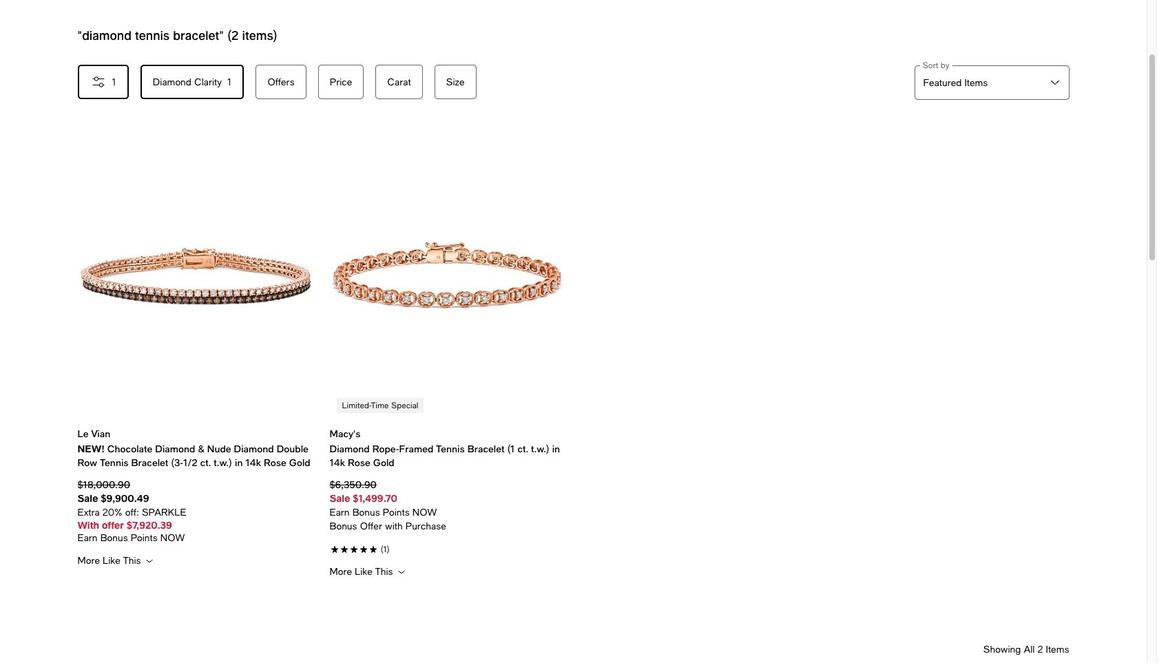 Task type: describe. For each thing, give the bounding box(es) containing it.
bonus offer with purchase. $39.99 diamond earrings with a macy's purchase. image
[[330, 520, 565, 533]]

diamond rope-framed tennis bracelet (1 ct. t.w.) in 14k rose gold group
[[330, 132, 565, 578]]

0 vertical spatial earn bonus points now. checkout as a star rewards member to earn. image
[[330, 506, 565, 520]]

5 out of 5 rating with 1 reviews image
[[330, 542, 565, 556]]

chocolate diamond & nude diamond double row tennis bracelet (3-1/2 ct. t.w.) in 14k rose gold group
[[78, 132, 313, 567]]



Task type: locate. For each thing, give the bounding box(es) containing it.
status
[[78, 28, 277, 43]]

earn bonus points now. checkout as a star rewards member to earn. image down extra 20% off: sparkle. extra 20% off qualifying items, code: sparkle. image
[[78, 531, 313, 545]]

earn bonus points now. checkout as a star rewards member to earn. image
[[330, 506, 565, 520], [78, 531, 313, 545]]

earn bonus points now. checkout as a star rewards member to earn. image up 5 out of 5 rating with 1 reviews image
[[330, 506, 565, 520]]

1 vertical spatial earn bonus points now. checkout as a star rewards member to earn. image
[[78, 531, 313, 545]]

extra 20% off: sparkle. extra 20% off qualifying items, code: sparkle. image
[[78, 506, 313, 520]]

1 horizontal spatial earn bonus points now. checkout as a star rewards member to earn. image
[[330, 506, 565, 520]]

0 horizontal spatial earn bonus points now. checkout as a star rewards member to earn. image
[[78, 531, 313, 545]]



Task type: vqa. For each thing, say whether or not it's contained in the screenshot.
rightmost 1
no



